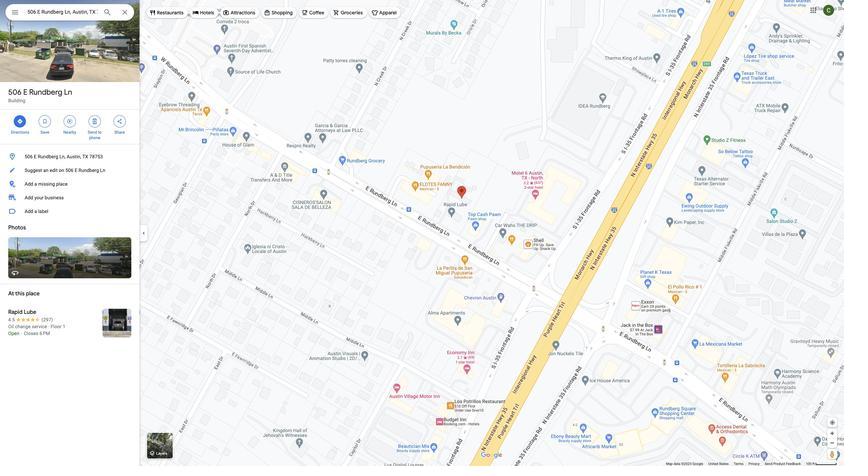 Task type: vqa. For each thing, say whether or not it's contained in the screenshot.


Task type: describe. For each thing, give the bounding box(es) containing it.
lube
[[24, 309, 36, 316]]


[[17, 118, 23, 125]]

privacy button
[[749, 462, 760, 466]]

data
[[674, 462, 681, 466]]

©2023
[[682, 462, 692, 466]]


[[11, 8, 19, 17]]

nearby
[[63, 130, 76, 135]]

phone
[[89, 136, 100, 140]]

6 pm
[[40, 331, 50, 336]]

suggest an edit on 506 e rundberg ln
[[25, 168, 105, 173]]

save
[[41, 130, 49, 135]]

add your business link
[[0, 191, 140, 205]]

send for send product feedback
[[765, 462, 773, 466]]

add a missing place button
[[0, 177, 140, 191]]

coffee
[[309, 10, 324, 16]]

floor
[[51, 324, 62, 330]]

send for send to phone
[[88, 130, 97, 135]]

united
[[709, 462, 719, 466]]

e for ln
[[23, 88, 27, 97]]

a for missing
[[34, 181, 37, 187]]

oil change service · floor 1 open ⋅ closes 6 pm
[[8, 324, 65, 336]]

add your business
[[25, 195, 64, 201]]

4.5 stars 297 reviews image
[[8, 317, 53, 323]]

⋅
[[21, 331, 23, 336]]

 button
[[5, 4, 25, 22]]

send product feedback button
[[765, 462, 801, 466]]

rapid lube
[[8, 309, 36, 316]]

e inside "suggest an edit on 506 e rundberg ln" button
[[75, 168, 77, 173]]

hotels button
[[190, 4, 218, 21]]

building
[[8, 98, 25, 103]]

ft
[[813, 462, 815, 466]]

100 ft button
[[806, 462, 837, 466]]

missing
[[38, 181, 55, 187]]

share
[[114, 130, 125, 135]]

states
[[719, 462, 729, 466]]

show your location image
[[830, 420, 836, 426]]

(297)
[[42, 317, 53, 323]]


[[117, 118, 123, 125]]

ln inside '506 e rundberg ln building'
[[64, 88, 72, 97]]

hotels
[[200, 10, 214, 16]]

directions
[[11, 130, 29, 135]]

groceries
[[341, 10, 363, 16]]

506 e rundberg ln building
[[8, 88, 72, 103]]

add for add a label
[[25, 209, 33, 214]]

send product feedback
[[765, 462, 801, 466]]

·
[[48, 324, 49, 330]]

a for label
[[34, 209, 37, 214]]

privacy
[[749, 462, 760, 466]]

at this place
[[8, 291, 40, 297]]

e for ln,
[[34, 154, 37, 159]]

united states
[[709, 462, 729, 466]]

506 e rundberg ln main content
[[0, 0, 140, 466]]

rundberg inside button
[[79, 168, 99, 173]]

austin,
[[67, 154, 81, 159]]

terms button
[[734, 462, 744, 466]]



Task type: locate. For each thing, give the bounding box(es) containing it.
edit
[[50, 168, 58, 173]]

collapse side panel image
[[140, 229, 147, 237]]

footer containing map data ©2023 google
[[666, 462, 806, 466]]

1 horizontal spatial 506
[[25, 154, 33, 159]]

add
[[25, 181, 33, 187], [25, 195, 33, 201], [25, 209, 33, 214]]

ln up 
[[64, 88, 72, 97]]

0 vertical spatial e
[[23, 88, 27, 97]]

closes
[[24, 331, 38, 336]]

1 horizontal spatial place
[[56, 181, 68, 187]]


[[42, 118, 48, 125]]

1 vertical spatial place
[[26, 291, 40, 297]]

place inside button
[[56, 181, 68, 187]]

rundberg
[[29, 88, 62, 97], [38, 154, 58, 159], [79, 168, 99, 173]]

tx
[[82, 154, 88, 159]]

change
[[15, 324, 31, 330]]

restaurants button
[[147, 4, 188, 21]]

1 vertical spatial send
[[765, 462, 773, 466]]

2 vertical spatial rundberg
[[79, 168, 99, 173]]

 search field
[[5, 4, 134, 22]]

attractions
[[231, 10, 255, 16]]

2 a from the top
[[34, 209, 37, 214]]

ln
[[64, 88, 72, 97], [100, 168, 105, 173]]

add left label
[[25, 209, 33, 214]]

show street view coverage image
[[828, 449, 838, 460]]

footer
[[666, 462, 806, 466]]

506 e rundberg ln, austin, tx 78753
[[25, 154, 103, 159]]

1 a from the top
[[34, 181, 37, 187]]

1 vertical spatial rundberg
[[38, 154, 58, 159]]

e up suggest
[[34, 154, 37, 159]]

rundberg inside '506 e rundberg ln building'
[[29, 88, 62, 97]]

coffee button
[[299, 4, 329, 21]]

rundberg for ln
[[29, 88, 62, 97]]

506 up building
[[8, 88, 22, 97]]

add a label
[[25, 209, 48, 214]]

e inside '506 e rundberg ln building'
[[23, 88, 27, 97]]

2 add from the top
[[25, 195, 33, 201]]

send to phone
[[88, 130, 102, 140]]

zoom out image
[[830, 441, 835, 446]]

this
[[15, 291, 25, 297]]

506 for ln
[[8, 88, 22, 97]]

suggest an edit on 506 e rundberg ln button
[[0, 164, 140, 177]]

google
[[693, 462, 704, 466]]

shopping
[[272, 10, 293, 16]]

ln,
[[59, 154, 66, 159]]

0 vertical spatial place
[[56, 181, 68, 187]]

open
[[8, 331, 19, 336]]

100 ft
[[806, 462, 815, 466]]

1 vertical spatial e
[[34, 154, 37, 159]]

1 horizontal spatial send
[[765, 462, 773, 466]]

suggest
[[25, 168, 42, 173]]

0 horizontal spatial ln
[[64, 88, 72, 97]]

send inside send to phone
[[88, 130, 97, 135]]

3 add from the top
[[25, 209, 33, 214]]

shopping button
[[262, 4, 297, 21]]

rundberg for ln,
[[38, 154, 58, 159]]

none field inside '506 e rundberg ln, austin, tx 78753' field
[[27, 8, 98, 16]]

0 vertical spatial ln
[[64, 88, 72, 97]]

business
[[45, 195, 64, 201]]

e
[[23, 88, 27, 97], [34, 154, 37, 159], [75, 168, 77, 173]]


[[67, 118, 73, 125]]

add a label button
[[0, 205, 140, 218]]

restaurants
[[157, 10, 184, 16]]

0 horizontal spatial place
[[26, 291, 40, 297]]

1 horizontal spatial e
[[34, 154, 37, 159]]

100
[[806, 462, 812, 466]]

rundberg up an
[[38, 154, 58, 159]]

0 vertical spatial a
[[34, 181, 37, 187]]

united states button
[[709, 462, 729, 466]]

506 up suggest
[[25, 154, 33, 159]]

rundberg up 
[[29, 88, 62, 97]]

send inside button
[[765, 462, 773, 466]]

a
[[34, 181, 37, 187], [34, 209, 37, 214]]

506 right 'on'
[[65, 168, 73, 173]]

place right the 'this' at the left bottom of page
[[26, 291, 40, 297]]

zoom in image
[[830, 431, 835, 436]]

2 vertical spatial 506
[[65, 168, 73, 173]]

on
[[59, 168, 64, 173]]

506 E Rundberg Ln, Austin, TX 78753 field
[[5, 4, 134, 21]]

506 e rundberg ln, austin, tx 78753 button
[[0, 150, 140, 164]]

2 horizontal spatial e
[[75, 168, 77, 173]]

oil
[[8, 324, 14, 330]]

to
[[98, 130, 102, 135]]

apparel button
[[369, 4, 401, 21]]

map
[[666, 462, 673, 466]]

footer inside google maps element
[[666, 462, 806, 466]]

0 horizontal spatial 506
[[8, 88, 22, 97]]

send up phone
[[88, 130, 97, 135]]

attractions button
[[220, 4, 259, 21]]

place down 'on'
[[56, 181, 68, 187]]

2 vertical spatial e
[[75, 168, 77, 173]]

groceries button
[[331, 4, 367, 21]]

add for add a missing place
[[25, 181, 33, 187]]

rundberg down tx
[[79, 168, 99, 173]]

1 add from the top
[[25, 181, 33, 187]]


[[92, 118, 98, 125]]

0 vertical spatial 506
[[8, 88, 22, 97]]

layers
[[156, 452, 167, 456]]

0 horizontal spatial e
[[23, 88, 27, 97]]

e up building
[[23, 88, 27, 97]]

506 inside "button"
[[25, 154, 33, 159]]

2 horizontal spatial 506
[[65, 168, 73, 173]]

service
[[32, 324, 47, 330]]

feedback
[[787, 462, 801, 466]]

send left product
[[765, 462, 773, 466]]

506 for ln,
[[25, 154, 33, 159]]

ln inside button
[[100, 168, 105, 173]]

1 vertical spatial a
[[34, 209, 37, 214]]

product
[[774, 462, 786, 466]]

place
[[56, 181, 68, 187], [26, 291, 40, 297]]

e down austin,
[[75, 168, 77, 173]]

rundberg inside "button"
[[38, 154, 58, 159]]

506 inside button
[[65, 168, 73, 173]]

a left label
[[34, 209, 37, 214]]

506 inside '506 e rundberg ln building'
[[8, 88, 22, 97]]

terms
[[734, 462, 744, 466]]

your
[[34, 195, 44, 201]]

None field
[[27, 8, 98, 16]]

apparel
[[379, 10, 397, 16]]

0 vertical spatial send
[[88, 130, 97, 135]]

photos
[[8, 224, 26, 231]]

an
[[43, 168, 49, 173]]

1 horizontal spatial ln
[[100, 168, 105, 173]]

add a missing place
[[25, 181, 68, 187]]

e inside the 506 e rundberg ln, austin, tx 78753 "button"
[[34, 154, 37, 159]]

78753
[[89, 154, 103, 159]]

4.5
[[8, 317, 15, 323]]

0 vertical spatial rundberg
[[29, 88, 62, 97]]

at
[[8, 291, 14, 297]]

1 vertical spatial add
[[25, 195, 33, 201]]

a left the missing at the top of page
[[34, 181, 37, 187]]

0 vertical spatial add
[[25, 181, 33, 187]]

add left "your"
[[25, 195, 33, 201]]

map data ©2023 google
[[666, 462, 704, 466]]

add down suggest
[[25, 181, 33, 187]]

label
[[38, 209, 48, 214]]

506
[[8, 88, 22, 97], [25, 154, 33, 159], [65, 168, 73, 173]]

send
[[88, 130, 97, 135], [765, 462, 773, 466]]

actions for 506 e rundberg ln region
[[0, 110, 140, 144]]

0 horizontal spatial send
[[88, 130, 97, 135]]

google maps element
[[0, 0, 845, 466]]

rapid
[[8, 309, 23, 316]]

add for add your business
[[25, 195, 33, 201]]

google account: christina overa  
(christinaovera9@gmail.com) image
[[824, 5, 835, 16]]

1
[[63, 324, 65, 330]]

1 vertical spatial ln
[[100, 168, 105, 173]]

1 vertical spatial 506
[[25, 154, 33, 159]]

2 vertical spatial add
[[25, 209, 33, 214]]

ln down 78753
[[100, 168, 105, 173]]



